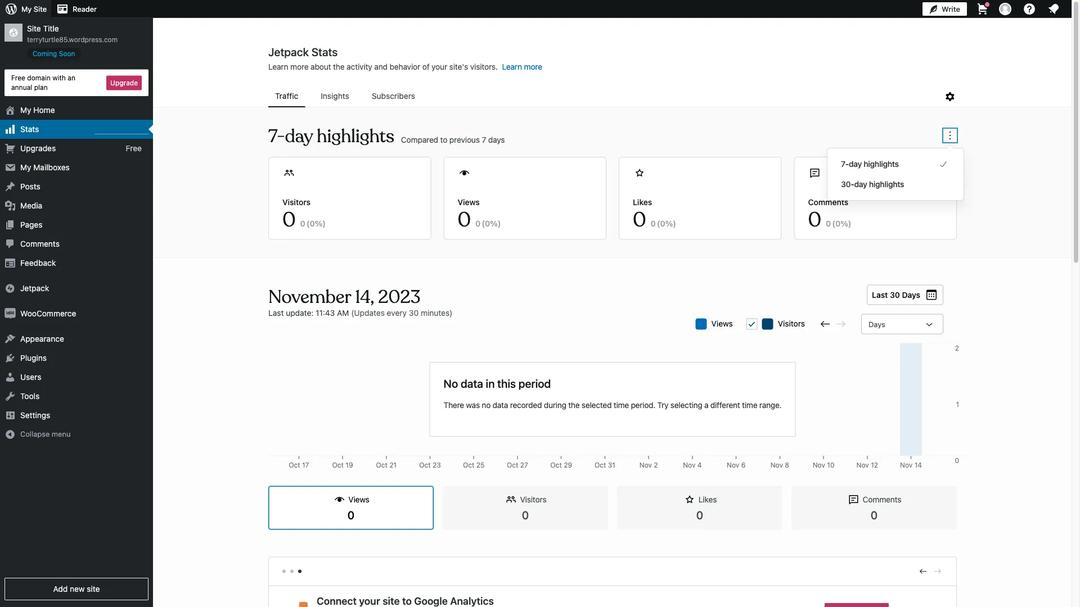 Task type: locate. For each thing, give the bounding box(es) containing it.
2 ( from the left
[[482, 219, 485, 228]]

site right connect
[[383, 595, 400, 608]]

previous
[[450, 135, 480, 144]]

oct left the 21 at the left bottom
[[376, 462, 388, 470]]

subscribers link
[[365, 86, 422, 106]]

( inside views 0 0 ( 0 %)
[[482, 219, 485, 228]]

%) inside comments 0 0 ( 0 %)
[[841, 219, 852, 228]]

0 horizontal spatial 30
[[409, 308, 419, 318]]

comments 0 0 ( 0 %)
[[808, 197, 852, 233]]

2 100,000 from the top
[[933, 462, 959, 470]]

4 ( from the left
[[832, 219, 836, 228]]

0 horizontal spatial 7-
[[268, 125, 285, 148]]

2 time from the left
[[742, 401, 758, 410]]

1 vertical spatial 7-day highlights
[[841, 160, 899, 169]]

comments inside comments 0 0 ( 0 %)
[[808, 197, 849, 207]]

0 horizontal spatial to
[[402, 595, 412, 608]]

7-day highlights inside button
[[841, 160, 899, 169]]

the right about
[[333, 62, 345, 71]]

2 horizontal spatial views
[[712, 319, 733, 328]]

1 img image from the top
[[5, 283, 16, 294]]

was
[[466, 401, 480, 410]]

2 horizontal spatial comments
[[863, 495, 902, 505]]

0 inside visitors 0
[[522, 509, 529, 522]]

0 vertical spatial day
[[285, 125, 313, 148]]

day inside "jetpack stats" main content
[[285, 125, 313, 148]]

comments for comments
[[20, 239, 60, 249]]

0 vertical spatial likes
[[633, 197, 652, 207]]

compared to previous 7 days
[[401, 135, 505, 144]]

views inside views 0 0 ( 0 %)
[[458, 197, 480, 207]]

2 %) from the left
[[490, 219, 501, 228]]

your inside the jetpack stats learn more about the activity and behavior of your site's visitors. learn more
[[432, 62, 447, 71]]

site inside site title terryturtle85.wordpress.com
[[27, 24, 41, 33]]

add
[[53, 585, 68, 594]]

nov left 6
[[727, 462, 739, 470]]

oct left "19"
[[332, 462, 344, 470]]

day up 30-
[[849, 160, 862, 169]]

my for my site
[[21, 5, 32, 13]]

none checkbox inside "jetpack stats" main content
[[747, 319, 758, 330]]

0 vertical spatial 30
[[890, 290, 900, 300]]

0 vertical spatial highlights
[[317, 125, 394, 148]]

my left reader link on the left top of page
[[21, 5, 32, 13]]

connect your site to google analytics
[[317, 595, 494, 608]]

17
[[302, 462, 309, 470]]

oct left 31 in the right bottom of the page
[[595, 462, 606, 470]]

1 horizontal spatial last
[[872, 290, 888, 300]]

7 nov from the left
[[900, 462, 913, 470]]

highlights up 30-day highlights
[[864, 160, 899, 169]]

2 for 100,000 2 1 0
[[955, 345, 959, 353]]

%) inside likes 0 0 ( 0 %)
[[665, 219, 676, 228]]

help image
[[1023, 2, 1036, 16]]

2 vertical spatial visitors
[[520, 495, 547, 505]]

5 oct from the left
[[463, 462, 475, 470]]

1 horizontal spatial free
[[126, 144, 142, 153]]

23
[[433, 462, 441, 470]]

7- down traffic link
[[268, 125, 285, 148]]

days
[[902, 290, 921, 300], [869, 320, 885, 329]]

(
[[307, 219, 310, 228], [482, 219, 485, 228], [657, 219, 660, 228], [832, 219, 836, 228]]

7-day highlights button
[[841, 158, 950, 171]]

30 up days dropdown button
[[890, 290, 900, 300]]

visitors for visitors 0 0 ( 0 %)
[[282, 197, 311, 207]]

0 horizontal spatial 7-day highlights
[[268, 125, 394, 148]]

0 inside comments 0
[[871, 509, 878, 522]]

0 vertical spatial visitors
[[282, 197, 311, 207]]

0 vertical spatial 100,000
[[933, 345, 959, 353]]

my up posts
[[20, 163, 31, 172]]

visitors
[[282, 197, 311, 207], [778, 319, 805, 328], [520, 495, 547, 505]]

5 nov from the left
[[813, 462, 825, 470]]

1 horizontal spatial 30
[[890, 290, 900, 300]]

0 vertical spatial views
[[458, 197, 480, 207]]

img image inside woocommerce link
[[5, 308, 16, 320]]

upgrades
[[20, 144, 56, 153]]

0 vertical spatial free
[[11, 74, 25, 82]]

2 vertical spatial highlights
[[869, 180, 904, 189]]

site left the title on the top
[[27, 24, 41, 33]]

day down traffic link
[[285, 125, 313, 148]]

30-
[[841, 180, 854, 189]]

0 vertical spatial your
[[432, 62, 447, 71]]

2 horizontal spatial visitors
[[778, 319, 805, 328]]

add new site
[[53, 585, 100, 594]]

an
[[68, 74, 75, 82]]

behavior
[[390, 62, 420, 71]]

1 horizontal spatial days
[[902, 290, 921, 300]]

3 oct from the left
[[376, 462, 388, 470]]

0 vertical spatial last
[[872, 290, 888, 300]]

%) for comments 0 0 ( 0 %)
[[841, 219, 852, 228]]

2 inside the 100,000 2 1 0
[[955, 345, 959, 353]]

oct for oct 27
[[507, 462, 518, 470]]

6 nov from the left
[[857, 462, 869, 470]]

views for views 0 0 ( 0 %)
[[458, 197, 480, 207]]

1 horizontal spatial site
[[383, 595, 400, 608]]

comments down 12 on the right of the page
[[863, 495, 902, 505]]

2 oct from the left
[[332, 462, 344, 470]]

your right connect
[[359, 595, 380, 608]]

img image inside jetpack 'link'
[[5, 283, 16, 294]]

oct for oct 17
[[289, 462, 300, 470]]

day down 7-day highlights button
[[854, 180, 867, 189]]

0 vertical spatial img image
[[5, 283, 16, 294]]

oct left 23
[[419, 462, 431, 470]]

4 nov from the left
[[771, 462, 783, 470]]

jetpack
[[20, 284, 49, 293]]

100,000 for 100,000
[[933, 462, 959, 470]]

0
[[282, 207, 296, 233], [458, 207, 471, 233], [633, 207, 646, 233], [808, 207, 822, 233], [300, 219, 305, 228], [310, 219, 315, 228], [476, 219, 481, 228], [485, 219, 490, 228], [651, 219, 656, 228], [660, 219, 665, 228], [826, 219, 831, 228], [836, 219, 841, 228], [955, 457, 959, 465], [348, 509, 355, 522], [522, 509, 529, 522], [696, 509, 703, 522], [871, 509, 878, 522]]

0 vertical spatial site
[[34, 5, 47, 13]]

0 vertical spatial comments
[[808, 197, 849, 207]]

0 vertical spatial 7-
[[268, 125, 285, 148]]

1 vertical spatial 30
[[409, 308, 419, 318]]

no
[[444, 377, 458, 390]]

nov left 14
[[900, 462, 913, 470]]

comments inside comments link
[[20, 239, 60, 249]]

soon
[[59, 50, 75, 57]]

1 vertical spatial my
[[20, 106, 31, 115]]

views for views 0
[[348, 495, 369, 505]]

( inside comments 0 0 ( 0 %)
[[832, 219, 836, 228]]

likes inside likes 0 0 ( 0 %)
[[633, 197, 652, 207]]

comments link
[[0, 235, 153, 254]]

%)
[[315, 219, 326, 228], [490, 219, 501, 228], [665, 219, 676, 228], [841, 219, 852, 228]]

2
[[955, 345, 959, 353], [654, 462, 658, 470]]

highlights inside button
[[869, 180, 904, 189]]

7- inside "jetpack stats" main content
[[268, 125, 285, 148]]

oct for oct 25
[[463, 462, 475, 470]]

1 vertical spatial site
[[27, 24, 41, 33]]

to left the google analytics
[[402, 595, 412, 608]]

100,000 right 14
[[933, 462, 959, 470]]

next image
[[933, 567, 943, 577]]

1 vertical spatial highlights
[[864, 160, 899, 169]]

free inside free domain with an annual plan
[[11, 74, 25, 82]]

0 horizontal spatial free
[[11, 74, 25, 82]]

7-
[[268, 125, 285, 148], [841, 160, 849, 169]]

nov for nov 6
[[727, 462, 739, 470]]

nov for nov 14
[[900, 462, 913, 470]]

%) for visitors 0 0 ( 0 %)
[[315, 219, 326, 228]]

highlights down insights link
[[317, 125, 394, 148]]

1 vertical spatial site
[[383, 595, 400, 608]]

25
[[476, 462, 485, 470]]

site inside "jetpack stats" main content
[[383, 595, 400, 608]]

time
[[614, 401, 629, 410], [742, 401, 758, 410]]

november 14, 2023 last update: 11:43 am (updates every 30 minutes)
[[268, 286, 453, 318]]

posts
[[20, 182, 40, 191]]

29
[[564, 462, 572, 470]]

1
[[956, 401, 959, 409]]

1 horizontal spatial the
[[568, 401, 580, 410]]

pager controls element
[[269, 558, 957, 586]]

1 horizontal spatial to
[[440, 135, 447, 144]]

0 horizontal spatial likes
[[633, 197, 652, 207]]

mailboxes
[[33, 163, 70, 172]]

time left "range."
[[742, 401, 758, 410]]

3 %) from the left
[[665, 219, 676, 228]]

0 horizontal spatial 2
[[654, 462, 658, 470]]

0 horizontal spatial site
[[87, 585, 100, 594]]

1 vertical spatial comments
[[20, 239, 60, 249]]

21
[[390, 462, 397, 470]]

reader link
[[51, 0, 101, 18]]

0 horizontal spatial time
[[614, 401, 629, 410]]

1 vertical spatial 100,000
[[933, 462, 959, 470]]

free for free domain with an annual plan
[[11, 74, 25, 82]]

19
[[346, 462, 353, 470]]

nov right 31 in the right bottom of the page
[[640, 462, 652, 470]]

oct left 25
[[463, 462, 475, 470]]

collapse
[[20, 430, 50, 439]]

0 horizontal spatial your
[[359, 595, 380, 608]]

1 vertical spatial data
[[493, 401, 508, 410]]

1 vertical spatial to
[[402, 595, 412, 608]]

1 vertical spatial day
[[849, 160, 862, 169]]

3 nov from the left
[[727, 462, 739, 470]]

0 horizontal spatial views
[[348, 495, 369, 505]]

collapse menu link
[[0, 425, 153, 444]]

recorded
[[510, 401, 542, 410]]

1 horizontal spatial data
[[493, 401, 508, 410]]

7-day highlights
[[268, 125, 394, 148], [841, 160, 899, 169]]

nov left 12 on the right of the page
[[857, 462, 869, 470]]

to
[[440, 135, 447, 144], [402, 595, 412, 608]]

%) inside visitors 0 0 ( 0 %)
[[315, 219, 326, 228]]

oct 31
[[595, 462, 615, 470]]

1 vertical spatial likes
[[699, 495, 717, 505]]

last
[[872, 290, 888, 300], [268, 308, 284, 318]]

0 vertical spatial data
[[461, 377, 483, 390]]

your right of
[[432, 62, 447, 71]]

0 vertical spatial 2
[[955, 345, 959, 353]]

collapse menu
[[20, 430, 71, 439]]

1 vertical spatial last
[[268, 308, 284, 318]]

7
[[482, 135, 486, 144]]

1 nov from the left
[[640, 462, 652, 470]]

1 horizontal spatial 2
[[955, 345, 959, 353]]

30 inside november 14, 2023 last update: 11:43 am (updates every 30 minutes)
[[409, 308, 419, 318]]

tooltip
[[821, 142, 964, 201]]

3 ( from the left
[[657, 219, 660, 228]]

1 horizontal spatial 7-
[[841, 160, 849, 169]]

img image
[[5, 283, 16, 294], [5, 308, 16, 320]]

6 oct from the left
[[507, 462, 518, 470]]

visitors inside visitors 0 0 ( 0 %)
[[282, 197, 311, 207]]

%) inside views 0 0 ( 0 %)
[[490, 219, 501, 228]]

0 vertical spatial my
[[21, 5, 32, 13]]

learn more
[[502, 62, 542, 71]]

plugins
[[20, 354, 47, 363]]

jetpack stats learn more about the activity and behavior of your site's visitors. learn more
[[268, 45, 542, 71]]

days inside dropdown button
[[869, 320, 885, 329]]

30 right every
[[409, 308, 419, 318]]

0 vertical spatial days
[[902, 290, 921, 300]]

tools
[[20, 392, 39, 401]]

1 vertical spatial views
[[712, 319, 733, 328]]

oct left 17
[[289, 462, 300, 470]]

day
[[285, 125, 313, 148], [849, 160, 862, 169], [854, 180, 867, 189]]

feedback
[[20, 259, 56, 268]]

2 nov from the left
[[683, 462, 696, 470]]

2 vertical spatial comments
[[863, 495, 902, 505]]

nov 14
[[900, 462, 922, 470]]

views 0 0 ( 0 %)
[[458, 197, 501, 233]]

site
[[34, 5, 47, 13], [27, 24, 41, 33]]

day for 7-day highlights button
[[849, 160, 862, 169]]

0 horizontal spatial last
[[268, 308, 284, 318]]

highlights inside button
[[864, 160, 899, 169]]

0 vertical spatial the
[[333, 62, 345, 71]]

1 vertical spatial visitors
[[778, 319, 805, 328]]

1 100,000 from the top
[[933, 345, 959, 353]]

nov left 4
[[683, 462, 696, 470]]

day inside button
[[854, 180, 867, 189]]

2 vertical spatial views
[[348, 495, 369, 505]]

to left previous
[[440, 135, 447, 144]]

7-day highlights up 30-day highlights
[[841, 160, 899, 169]]

my for my mailboxes
[[20, 163, 31, 172]]

1 vertical spatial 2
[[654, 462, 658, 470]]

30
[[890, 290, 900, 300], [409, 308, 419, 318]]

data left in
[[461, 377, 483, 390]]

my profile image
[[999, 3, 1012, 15]]

time left period.
[[614, 401, 629, 410]]

1 vertical spatial days
[[869, 320, 885, 329]]

7-day highlights inside "jetpack stats" main content
[[268, 125, 394, 148]]

0 vertical spatial 7-day highlights
[[268, 125, 394, 148]]

site up the title on the top
[[34, 5, 47, 13]]

img image left jetpack
[[5, 283, 16, 294]]

0 horizontal spatial days
[[869, 320, 885, 329]]

comments down 30-
[[808, 197, 849, 207]]

7-day highlights down insights link
[[268, 125, 394, 148]]

14,
[[355, 286, 374, 309]]

jetpack link
[[0, 279, 153, 298]]

my inside "link"
[[20, 163, 31, 172]]

2 vertical spatial day
[[854, 180, 867, 189]]

my home
[[20, 106, 55, 115]]

0 horizontal spatial comments
[[20, 239, 60, 249]]

2 vertical spatial my
[[20, 163, 31, 172]]

data
[[461, 377, 483, 390], [493, 401, 508, 410]]

100,000 down days dropdown button
[[933, 345, 959, 353]]

plugins link
[[0, 349, 153, 368]]

free up annual plan
[[11, 74, 25, 82]]

media
[[20, 201, 42, 210]]

my site link
[[0, 0, 51, 18]]

the right during
[[568, 401, 580, 410]]

highlights down 7-day highlights button
[[869, 180, 904, 189]]

1 horizontal spatial visitors
[[520, 495, 547, 505]]

1 vertical spatial the
[[568, 401, 580, 410]]

highlights for 30-day highlights button
[[869, 180, 904, 189]]

data right no
[[493, 401, 508, 410]]

last inside november 14, 2023 last update: 11:43 am (updates every 30 minutes)
[[268, 308, 284, 318]]

1 vertical spatial img image
[[5, 308, 16, 320]]

visitors for visitors
[[778, 319, 805, 328]]

comments up feedback
[[20, 239, 60, 249]]

4 %) from the left
[[841, 219, 852, 228]]

nov 6
[[727, 462, 746, 470]]

free down highest hourly views 0 "image"
[[126, 144, 142, 153]]

1 horizontal spatial likes
[[699, 495, 717, 505]]

0 horizontal spatial the
[[333, 62, 345, 71]]

my for my home
[[20, 106, 31, 115]]

( inside visitors 0 0 ( 0 %)
[[307, 219, 310, 228]]

google analytics
[[414, 595, 494, 608]]

1 oct from the left
[[289, 462, 300, 470]]

last up days dropdown button
[[872, 290, 888, 300]]

8
[[785, 462, 789, 470]]

100,000 for 100,000 2 1 0
[[933, 345, 959, 353]]

2 img image from the top
[[5, 308, 16, 320]]

%) for views 0 0 ( 0 %)
[[490, 219, 501, 228]]

4 oct from the left
[[419, 462, 431, 470]]

nov for nov 8
[[771, 462, 783, 470]]

1 %) from the left
[[315, 219, 326, 228]]

previous image
[[918, 567, 928, 577]]

4
[[698, 462, 702, 470]]

img image left woocommerce
[[5, 308, 16, 320]]

1 horizontal spatial comments
[[808, 197, 849, 207]]

oct left 29
[[550, 462, 562, 470]]

days down last 30 days
[[869, 320, 885, 329]]

1 horizontal spatial views
[[458, 197, 480, 207]]

likes for likes 0
[[699, 495, 717, 505]]

days up days dropdown button
[[902, 290, 921, 300]]

menu containing traffic
[[268, 86, 944, 107]]

my left home
[[20, 106, 31, 115]]

views inside views 0
[[348, 495, 369, 505]]

oct left 27
[[507, 462, 518, 470]]

day inside button
[[849, 160, 862, 169]]

0 horizontal spatial visitors
[[282, 197, 311, 207]]

1 horizontal spatial 7-day highlights
[[841, 160, 899, 169]]

site right new
[[87, 585, 100, 594]]

7 oct from the left
[[550, 462, 562, 470]]

last 30 days button
[[867, 285, 944, 305]]

1 vertical spatial free
[[126, 144, 142, 153]]

1 vertical spatial 7-
[[841, 160, 849, 169]]

days inside button
[[902, 290, 921, 300]]

1 ( from the left
[[307, 219, 310, 228]]

nov left 8
[[771, 462, 783, 470]]

7- up 30-
[[841, 160, 849, 169]]

0 vertical spatial site
[[87, 585, 100, 594]]

upgrade
[[110, 79, 138, 87]]

None checkbox
[[747, 319, 758, 330]]

8 oct from the left
[[595, 462, 606, 470]]

last left update:
[[268, 308, 284, 318]]

views for views
[[712, 319, 733, 328]]

1 horizontal spatial time
[[742, 401, 758, 410]]

comments for comments 0
[[863, 495, 902, 505]]

free
[[11, 74, 25, 82], [126, 144, 142, 153]]

nov left 10
[[813, 462, 825, 470]]

( inside likes 0 0 ( 0 %)
[[657, 219, 660, 228]]

likes inside likes 0
[[699, 495, 717, 505]]

(updates
[[351, 308, 385, 318]]

site
[[87, 585, 100, 594], [383, 595, 400, 608]]

menu
[[268, 86, 944, 107]]

the
[[333, 62, 345, 71], [568, 401, 580, 410]]

1 horizontal spatial your
[[432, 62, 447, 71]]

likes
[[633, 197, 652, 207], [699, 495, 717, 505]]

img image for jetpack
[[5, 283, 16, 294]]



Task type: vqa. For each thing, say whether or not it's contained in the screenshot.
THE GOOGLE ANALYTICS
yes



Task type: describe. For each thing, give the bounding box(es) containing it.
posts link
[[0, 177, 153, 196]]

learn more link
[[502, 62, 542, 71]]

oct 23
[[419, 462, 441, 470]]

stats link
[[0, 120, 153, 139]]

highlights inside "jetpack stats" main content
[[317, 125, 394, 148]]

nov for nov 12
[[857, 462, 869, 470]]

insights link
[[314, 86, 356, 106]]

1 vertical spatial your
[[359, 595, 380, 608]]

visitors 0
[[520, 495, 547, 522]]

reader
[[73, 5, 97, 13]]

appearance link
[[0, 330, 153, 349]]

nov for nov 10
[[813, 462, 825, 470]]

jetpack stats
[[268, 45, 338, 58]]

%) for likes 0 0 ( 0 %)
[[665, 219, 676, 228]]

with
[[52, 74, 66, 82]]

oct 25
[[463, 462, 485, 470]]

woocommerce
[[20, 309, 76, 319]]

100,000 2 1 0
[[933, 345, 959, 465]]

oct for oct 23
[[419, 462, 431, 470]]

highlights for 7-day highlights button
[[864, 160, 899, 169]]

of
[[422, 62, 430, 71]]

2 for nov 2
[[654, 462, 658, 470]]

nov 4
[[683, 462, 702, 470]]

there was no data recorded during the selected time period. try selecting a different time range.
[[444, 401, 782, 410]]

and
[[374, 62, 388, 71]]

visitors 0 0 ( 0 %)
[[282, 197, 326, 233]]

30 inside last 30 days button
[[890, 290, 900, 300]]

my mailboxes link
[[0, 158, 153, 177]]

nov for nov 4
[[683, 462, 696, 470]]

likes for likes 0 0 ( 0 %)
[[633, 197, 652, 207]]

oct 17
[[289, 462, 309, 470]]

traffic link
[[268, 86, 305, 106]]

site title terryturtle85.wordpress.com
[[27, 24, 118, 43]]

6
[[741, 462, 746, 470]]

0 inside views 0
[[348, 509, 355, 522]]

oct for oct 31
[[595, 462, 606, 470]]

12
[[871, 462, 878, 470]]

oct for oct 21
[[376, 462, 388, 470]]

appearance
[[20, 335, 64, 344]]

7- inside button
[[841, 160, 849, 169]]

users link
[[0, 368, 153, 387]]

oct 27
[[507, 462, 528, 470]]

31
[[608, 462, 615, 470]]

media link
[[0, 196, 153, 216]]

last 30 days
[[872, 290, 921, 300]]

learn
[[268, 62, 288, 71]]

this
[[497, 377, 516, 390]]

0 inside likes 0
[[696, 509, 703, 522]]

menu inside "jetpack stats" main content
[[268, 86, 944, 107]]

users
[[20, 373, 41, 382]]

write link
[[923, 0, 967, 18]]

range.
[[760, 401, 782, 410]]

about
[[311, 62, 331, 71]]

tooltip containing 7-day highlights
[[821, 142, 964, 201]]

coming
[[33, 50, 57, 57]]

connect
[[317, 595, 357, 608]]

coming soon
[[33, 50, 75, 57]]

domain
[[27, 74, 51, 82]]

( for visitors 0 0 ( 0 %)
[[307, 219, 310, 228]]

time image
[[1075, 43, 1080, 53]]

( for views 0 0 ( 0 %)
[[482, 219, 485, 228]]

there
[[444, 401, 464, 410]]

day for 30-day highlights button
[[854, 180, 867, 189]]

settings link
[[0, 406, 153, 425]]

site for new
[[87, 585, 100, 594]]

highest hourly views 0 image
[[95, 127, 149, 135]]

manage your notifications image
[[1047, 2, 1061, 16]]

home
[[33, 106, 55, 115]]

subscribers
[[372, 91, 415, 101]]

free domain with an annual plan
[[11, 74, 75, 91]]

oct 21
[[376, 462, 397, 470]]

feedback link
[[0, 254, 153, 273]]

no
[[482, 401, 491, 410]]

during
[[544, 401, 566, 410]]

my shopping cart image
[[976, 2, 990, 16]]

oct 29
[[550, 462, 572, 470]]

minutes)
[[421, 308, 453, 318]]

more
[[290, 62, 309, 71]]

img image for woocommerce
[[5, 308, 16, 320]]

days button
[[861, 314, 944, 335]]

oct for oct 29
[[550, 462, 562, 470]]

activity
[[347, 62, 372, 71]]

nov 12
[[857, 462, 878, 470]]

11:43
[[316, 308, 335, 318]]

no data in this period
[[444, 377, 551, 390]]

27
[[520, 462, 528, 470]]

views 0
[[348, 495, 369, 522]]

new
[[70, 585, 85, 594]]

0 horizontal spatial data
[[461, 377, 483, 390]]

0 inside the 100,000 2 1 0
[[955, 457, 959, 465]]

10
[[827, 462, 835, 470]]

comments for comments 0 0 ( 0 %)
[[808, 197, 849, 207]]

upgrade button
[[106, 76, 142, 90]]

14
[[915, 462, 922, 470]]

update:
[[286, 308, 314, 318]]

( for comments 0 0 ( 0 %)
[[832, 219, 836, 228]]

nov for nov 2
[[640, 462, 652, 470]]

period.
[[631, 401, 656, 410]]

title
[[43, 24, 59, 33]]

jetpack stats main content
[[0, 44, 1072, 608]]

am
[[337, 308, 349, 318]]

1 time from the left
[[614, 401, 629, 410]]

the inside the jetpack stats learn more about the activity and behavior of your site's visitors. learn more
[[333, 62, 345, 71]]

insights
[[321, 91, 349, 101]]

stats
[[20, 125, 39, 134]]

site for your
[[383, 595, 400, 608]]

0 vertical spatial to
[[440, 135, 447, 144]]

2023
[[378, 286, 421, 309]]

30-day highlights button
[[841, 178, 950, 191]]

visitors for visitors 0
[[520, 495, 547, 505]]

period
[[519, 377, 551, 390]]

settings
[[20, 411, 50, 420]]

traffic
[[275, 91, 298, 101]]

pages link
[[0, 216, 153, 235]]

my site
[[21, 5, 47, 13]]

( for likes 0 0 ( 0 %)
[[657, 219, 660, 228]]

free for free
[[126, 144, 142, 153]]

annual plan
[[11, 83, 48, 91]]

last inside button
[[872, 290, 888, 300]]

oct for oct 19
[[332, 462, 344, 470]]



